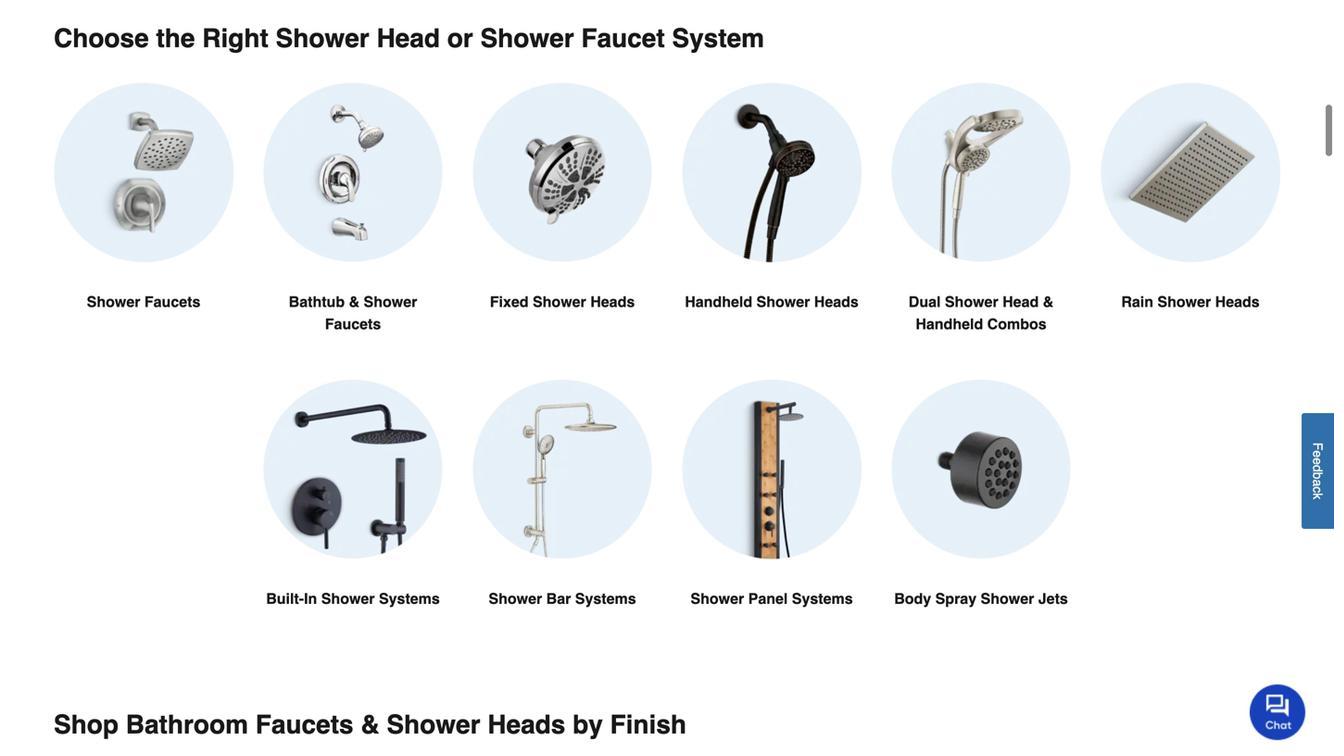 Task type: locate. For each thing, give the bounding box(es) containing it.
& inside bathtub & shower faucets
[[349, 294, 360, 311]]

systems inside shower panel systems link
[[792, 591, 853, 608]]

&
[[349, 294, 360, 311], [1043, 294, 1054, 311], [361, 711, 380, 740]]

rain
[[1122, 294, 1154, 311]]

panel
[[749, 591, 788, 608]]

1 horizontal spatial handheld
[[916, 316, 984, 333]]

combos
[[988, 316, 1047, 333]]

heads
[[591, 294, 635, 311], [815, 294, 859, 311], [1216, 294, 1260, 311], [488, 711, 566, 740]]

shower
[[276, 24, 370, 53], [481, 24, 574, 53], [87, 294, 140, 311], [364, 294, 417, 311], [533, 294, 587, 311], [757, 294, 810, 311], [945, 294, 999, 311], [1158, 294, 1212, 311], [321, 591, 375, 608], [489, 591, 542, 608], [691, 591, 744, 608], [981, 591, 1035, 608], [387, 711, 481, 740]]

e
[[1311, 451, 1326, 458], [1311, 458, 1326, 465]]

right
[[202, 24, 269, 53]]

shop
[[54, 711, 119, 740]]

chat invite button image
[[1250, 684, 1307, 741]]

2 vertical spatial faucets
[[256, 711, 354, 740]]

handheld shower heads
[[685, 294, 859, 311]]

& for dual shower head & handheld combos
[[1043, 294, 1054, 311]]

1 horizontal spatial systems
[[575, 591, 636, 608]]

body
[[895, 591, 932, 608]]

bathtub & shower faucets link
[[263, 83, 443, 380]]

k
[[1311, 493, 1326, 500]]

e up b
[[1311, 458, 1326, 465]]

2 systems from the left
[[575, 591, 636, 608]]

1 vertical spatial faucets
[[325, 316, 381, 333]]

head left 'or'
[[377, 24, 440, 53]]

built-in shower systems link
[[263, 380, 443, 655]]

faucet
[[582, 24, 665, 53]]

a wood-look and matte black shower panel system. image
[[682, 380, 862, 561]]

head
[[377, 24, 440, 53], [1003, 294, 1039, 311]]

shower panel systems
[[691, 591, 853, 608]]

handheld shower heads link
[[682, 83, 862, 358]]

shower faucets link
[[54, 83, 234, 358]]

f e e d b a c k
[[1311, 443, 1326, 500]]

finish
[[610, 711, 687, 740]]

head up "combos"
[[1003, 294, 1039, 311]]

0 horizontal spatial &
[[349, 294, 360, 311]]

dual shower head & handheld combos link
[[892, 83, 1072, 380]]

1 systems from the left
[[379, 591, 440, 608]]

the
[[156, 24, 195, 53]]

an oil-rubbed bronze handheld shower head. image
[[682, 83, 862, 264]]

built-
[[266, 591, 304, 608]]

2 e from the top
[[1311, 458, 1326, 465]]

bathroom
[[126, 711, 248, 740]]

0 vertical spatial handheld
[[685, 294, 753, 311]]

body spray shower jets
[[895, 591, 1069, 608]]

or
[[447, 24, 473, 53]]

rain shower heads link
[[1101, 83, 1281, 358]]

handheld
[[685, 294, 753, 311], [916, 316, 984, 333]]

heads for handheld shower heads
[[815, 294, 859, 311]]

body spray shower jets link
[[892, 380, 1072, 655]]

choose
[[54, 24, 149, 53]]

0 horizontal spatial head
[[377, 24, 440, 53]]

& inside dual shower head & handheld combos
[[1043, 294, 1054, 311]]

1 horizontal spatial &
[[361, 711, 380, 740]]

1 vertical spatial handheld
[[916, 316, 984, 333]]

faucets
[[144, 294, 201, 311], [325, 316, 381, 333], [256, 711, 354, 740]]

1 e from the top
[[1311, 451, 1326, 458]]

1 horizontal spatial head
[[1003, 294, 1039, 311]]

1 vertical spatial head
[[1003, 294, 1039, 311]]

2 horizontal spatial systems
[[792, 591, 853, 608]]

systems inside built-in shower systems link
[[379, 591, 440, 608]]

shower inside dual shower head & handheld combos
[[945, 294, 999, 311]]

shop bathroom faucets & shower heads by finish
[[54, 711, 687, 740]]

shower inside bathtub & shower faucets
[[364, 294, 417, 311]]

rain shower heads
[[1122, 294, 1260, 311]]

systems for shower bar systems
[[575, 591, 636, 608]]

in
[[304, 591, 317, 608]]

2 horizontal spatial &
[[1043, 294, 1054, 311]]

systems for shower panel systems
[[792, 591, 853, 608]]

& for shop bathroom faucets & shower heads by finish
[[361, 711, 380, 740]]

a
[[1311, 479, 1326, 487]]

e up d
[[1311, 451, 1326, 458]]

3 systems from the left
[[792, 591, 853, 608]]

f e e d b a c k button
[[1302, 413, 1335, 529]]

a moen chrome bathtub faucet, shower head and shower faucet. image
[[263, 83, 443, 263]]

a matte black body spray shower jet. image
[[892, 380, 1072, 560]]

systems inside shower bar systems link
[[575, 591, 636, 608]]

0 vertical spatial head
[[377, 24, 440, 53]]

dual shower head & handheld combos
[[909, 294, 1054, 333]]

0 vertical spatial faucets
[[144, 294, 201, 311]]

heads for fixed shower heads
[[591, 294, 635, 311]]

c
[[1311, 487, 1326, 493]]

choose the right shower head or shower faucet system
[[54, 24, 765, 53]]

0 horizontal spatial systems
[[379, 591, 440, 608]]

systems
[[379, 591, 440, 608], [575, 591, 636, 608], [792, 591, 853, 608]]



Task type: vqa. For each thing, say whether or not it's contained in the screenshot.
The Systems associated with Shower Panel Systems
yes



Task type: describe. For each thing, give the bounding box(es) containing it.
head inside dual shower head & handheld combos
[[1003, 294, 1039, 311]]

shower bar systems
[[489, 591, 636, 608]]

a chrome fixed shower head. image
[[473, 83, 653, 263]]

a brushed nickel shower bar system. image
[[473, 380, 653, 560]]

dual
[[909, 294, 941, 311]]

handheld inside dual shower head & handheld combos
[[916, 316, 984, 333]]

heads for rain shower heads
[[1216, 294, 1260, 311]]

a brushed nickel rain shower head. image
[[1101, 83, 1281, 264]]

f
[[1311, 443, 1326, 451]]

bar
[[547, 591, 571, 608]]

bathtub & shower faucets
[[289, 294, 417, 333]]

shower panel systems link
[[682, 380, 862, 655]]

0 horizontal spatial handheld
[[685, 294, 753, 311]]

fixed
[[490, 294, 529, 311]]

bathtub
[[289, 294, 345, 311]]

fixed shower heads
[[490, 294, 635, 311]]

faucets inside "shower faucets" link
[[144, 294, 201, 311]]

shower faucets
[[87, 294, 201, 311]]

a moen brushed nickel shower head and faucet. image
[[54, 83, 234, 264]]

b
[[1311, 472, 1326, 480]]

a brushed nickel dual shower head and handheld combination. image
[[892, 83, 1072, 263]]

d
[[1311, 465, 1326, 472]]

by
[[573, 711, 603, 740]]

shower bar systems link
[[473, 380, 653, 655]]

faucets inside bathtub & shower faucets
[[325, 316, 381, 333]]

system
[[672, 24, 765, 53]]

spray
[[936, 591, 977, 608]]

fixed shower heads link
[[473, 83, 653, 358]]

built-in shower systems
[[266, 591, 440, 608]]

jets
[[1039, 591, 1069, 608]]

a matte black built-in shower system. image
[[263, 380, 443, 560]]



